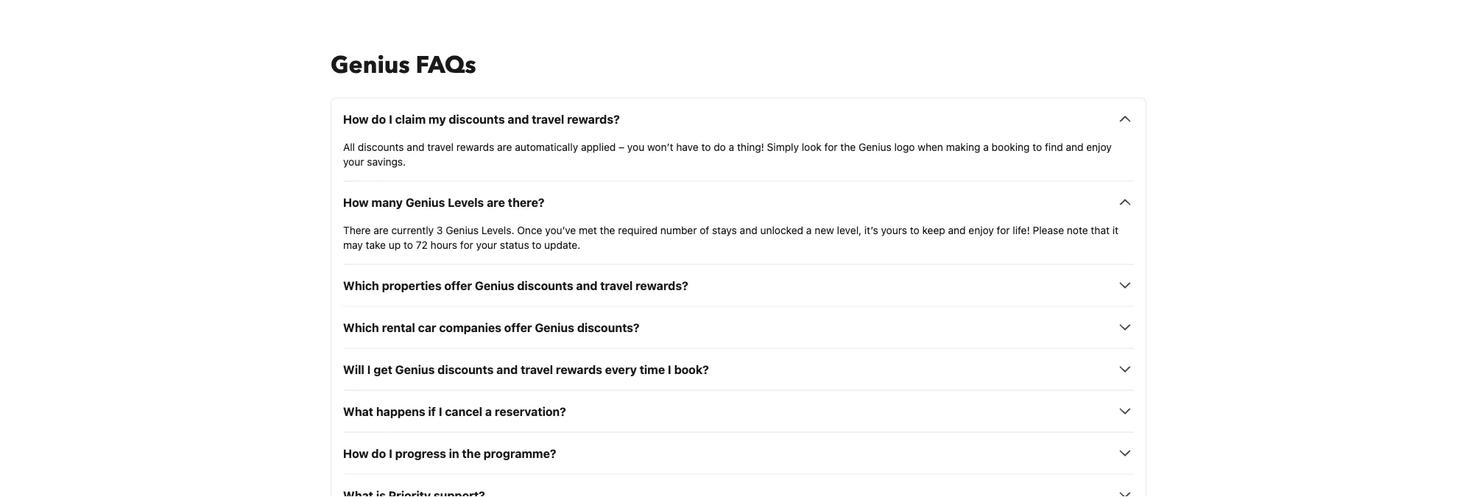 Task type: locate. For each thing, give the bounding box(es) containing it.
0 vertical spatial enjoy
[[1087, 141, 1112, 153]]

discounts up savings.
[[358, 141, 404, 153]]

rewards? up applied
[[567, 112, 620, 126]]

0 vertical spatial are
[[497, 141, 512, 153]]

your inside all discounts and travel rewards are automatically applied – you won't have to do a thing! simply look for the genius logo when making a booking to find and enjoy your savings.
[[343, 155, 364, 167]]

for right 'hours'
[[460, 239, 474, 251]]

1 vertical spatial offer
[[504, 320, 532, 334]]

2 vertical spatial how
[[343, 446, 369, 460]]

may
[[343, 239, 363, 251]]

all
[[343, 141, 355, 153]]

are inside dropdown button
[[487, 195, 505, 209]]

how
[[343, 112, 369, 126], [343, 195, 369, 209], [343, 446, 369, 460]]

enjoy inside there are currently 3 genius levels. once you've met the required number of stays and unlocked a new level, it's yours to keep and enjoy for life! please note that it may take up to 72 hours for your status to update.
[[969, 224, 994, 236]]

0 horizontal spatial the
[[462, 446, 481, 460]]

discounts up cancel at the left bottom of the page
[[438, 362, 494, 376]]

rewards down how do i claim my discounts and travel rewards?
[[457, 141, 495, 153]]

rewards
[[457, 141, 495, 153], [556, 362, 603, 376]]

0 vertical spatial which
[[343, 278, 379, 292]]

0 vertical spatial rewards?
[[567, 112, 620, 126]]

1 horizontal spatial the
[[600, 224, 616, 236]]

do for how do i progress in the programme?
[[372, 446, 386, 460]]

which rental car companies offer genius discounts?
[[343, 320, 640, 334]]

genius inside there are currently 3 genius levels. once you've met the required number of stays and unlocked a new level, it's yours to keep and enjoy for life! please note that it may take up to 72 hours for your status to update.
[[446, 224, 479, 236]]

1 vertical spatial the
[[600, 224, 616, 236]]

for left 'life!'
[[997, 224, 1010, 236]]

do left progress
[[372, 446, 386, 460]]

in
[[449, 446, 459, 460]]

rewards left every
[[556, 362, 603, 376]]

and right "find"
[[1066, 141, 1084, 153]]

car
[[418, 320, 437, 334]]

how up all
[[343, 112, 369, 126]]

time
[[640, 362, 665, 376]]

how do i progress in the programme? button
[[343, 444, 1134, 462]]

a left thing! on the top of the page
[[729, 141, 735, 153]]

rewards? down number
[[636, 278, 689, 292]]

1 vertical spatial rewards?
[[636, 278, 689, 292]]

travel up discounts?
[[601, 278, 633, 292]]

for right look
[[825, 141, 838, 153]]

offer
[[444, 278, 472, 292], [504, 320, 532, 334]]

progress
[[395, 446, 446, 460]]

0 horizontal spatial for
[[460, 239, 474, 251]]

simply
[[767, 141, 799, 153]]

to left 72
[[404, 239, 413, 251]]

how for how many genius levels are there?
[[343, 195, 369, 209]]

0 vertical spatial for
[[825, 141, 838, 153]]

genius up claim
[[331, 49, 410, 81]]

1 vertical spatial enjoy
[[969, 224, 994, 236]]

reservation?
[[495, 404, 566, 418]]

will
[[343, 362, 365, 376]]

0 vertical spatial the
[[841, 141, 856, 153]]

genius right 3
[[446, 224, 479, 236]]

savings.
[[367, 155, 406, 167]]

unlocked
[[761, 224, 804, 236]]

rewards inside all discounts and travel rewards are automatically applied – you won't have to do a thing! simply look for the genius logo when making a booking to find and enjoy your savings.
[[457, 141, 495, 153]]

the
[[841, 141, 856, 153], [600, 224, 616, 236], [462, 446, 481, 460]]

met
[[579, 224, 597, 236]]

2 which from the top
[[343, 320, 379, 334]]

2 vertical spatial are
[[374, 224, 389, 236]]

0 vertical spatial do
[[372, 112, 386, 126]]

the right in
[[462, 446, 481, 460]]

for inside all discounts and travel rewards are automatically applied – you won't have to do a thing! simply look for the genius logo when making a booking to find and enjoy your savings.
[[825, 141, 838, 153]]

travel inside all discounts and travel rewards are automatically applied – you won't have to do a thing! simply look for the genius logo when making a booking to find and enjoy your savings.
[[427, 141, 454, 153]]

update.
[[545, 239, 581, 251]]

how for how do i progress in the programme?
[[343, 446, 369, 460]]

stays
[[712, 224, 737, 236]]

of
[[700, 224, 710, 236]]

travel down my
[[427, 141, 454, 153]]

2 vertical spatial for
[[460, 239, 474, 251]]

1 vertical spatial how
[[343, 195, 369, 209]]

1 which from the top
[[343, 278, 379, 292]]

automatically
[[515, 141, 578, 153]]

1 vertical spatial for
[[997, 224, 1010, 236]]

and down which rental car companies offer genius discounts?
[[497, 362, 518, 376]]

1 vertical spatial are
[[487, 195, 505, 209]]

and right keep
[[948, 224, 966, 236]]

cancel
[[445, 404, 483, 418]]

to left "find"
[[1033, 141, 1043, 153]]

1 vertical spatial rewards
[[556, 362, 603, 376]]

applied
[[581, 141, 616, 153]]

if
[[428, 404, 436, 418]]

are up levels. on the top left of page
[[487, 195, 505, 209]]

how many genius levels are there? button
[[343, 193, 1134, 211]]

0 vertical spatial offer
[[444, 278, 472, 292]]

for
[[825, 141, 838, 153], [997, 224, 1010, 236], [460, 239, 474, 251]]

enjoy right "find"
[[1087, 141, 1112, 153]]

and inside which properties offer genius discounts and travel rewards? dropdown button
[[576, 278, 598, 292]]

it
[[1113, 224, 1119, 236]]

you've
[[545, 224, 576, 236]]

thing!
[[737, 141, 765, 153]]

i right "if"
[[439, 404, 442, 418]]

discounts right my
[[449, 112, 505, 126]]

0 vertical spatial how
[[343, 112, 369, 126]]

a inside there are currently 3 genius levels. once you've met the required number of stays and unlocked a new level, it's yours to keep and enjoy for life! please note that it may take up to 72 hours for your status to update.
[[807, 224, 812, 236]]

discounts inside all discounts and travel rewards are automatically applied – you won't have to do a thing! simply look for the genius logo when making a booking to find and enjoy your savings.
[[358, 141, 404, 153]]

there
[[343, 224, 371, 236]]

what happens if i cancel a reservation?
[[343, 404, 566, 418]]

do left thing! on the top of the page
[[714, 141, 726, 153]]

yours
[[881, 224, 908, 236]]

genius left logo
[[859, 141, 892, 153]]

0 horizontal spatial offer
[[444, 278, 472, 292]]

a right cancel at the left bottom of the page
[[485, 404, 492, 418]]

2 horizontal spatial the
[[841, 141, 856, 153]]

and inside how do i claim my discounts and travel rewards? dropdown button
[[508, 112, 529, 126]]

to
[[702, 141, 711, 153], [1033, 141, 1043, 153], [910, 224, 920, 236], [404, 239, 413, 251], [532, 239, 542, 251]]

genius faqs
[[331, 49, 476, 81]]

many
[[372, 195, 403, 209]]

and up discounts?
[[576, 278, 598, 292]]

to down once
[[532, 239, 542, 251]]

levels
[[448, 195, 484, 209]]

get
[[374, 362, 393, 376]]

when
[[918, 141, 944, 153]]

genius up the currently at left top
[[406, 195, 445, 209]]

offer down 'hours'
[[444, 278, 472, 292]]

do
[[372, 112, 386, 126], [714, 141, 726, 153], [372, 446, 386, 460]]

the inside there are currently 3 genius levels. once you've met the required number of stays and unlocked a new level, it's yours to keep and enjoy for life! please note that it may take up to 72 hours for your status to update.
[[600, 224, 616, 236]]

booking
[[992, 141, 1030, 153]]

hours
[[431, 239, 458, 251]]

genius up will i get genius discounts and travel rewards every time i book?
[[535, 320, 575, 334]]

your down levels. on the top left of page
[[476, 239, 497, 251]]

1 vertical spatial your
[[476, 239, 497, 251]]

which inside dropdown button
[[343, 278, 379, 292]]

every
[[605, 362, 637, 376]]

0 vertical spatial rewards
[[457, 141, 495, 153]]

i left the get
[[367, 362, 371, 376]]

enjoy left 'life!'
[[969, 224, 994, 236]]

which inside dropdown button
[[343, 320, 379, 334]]

a left the 'new' at the top of the page
[[807, 224, 812, 236]]

2 how from the top
[[343, 195, 369, 209]]

0 vertical spatial your
[[343, 155, 364, 167]]

which
[[343, 278, 379, 292], [343, 320, 379, 334]]

which down may
[[343, 278, 379, 292]]

your down all
[[343, 155, 364, 167]]

are
[[497, 141, 512, 153], [487, 195, 505, 209], [374, 224, 389, 236]]

genius right the get
[[395, 362, 435, 376]]

properties
[[382, 278, 442, 292]]

2 vertical spatial do
[[372, 446, 386, 460]]

i
[[389, 112, 393, 126], [367, 362, 371, 376], [668, 362, 672, 376], [439, 404, 442, 418], [389, 446, 393, 460]]

1 horizontal spatial offer
[[504, 320, 532, 334]]

enjoy
[[1087, 141, 1112, 153], [969, 224, 994, 236]]

do left claim
[[372, 112, 386, 126]]

there are currently 3 genius levels. once you've met the required number of stays and unlocked a new level, it's yours to keep and enjoy for life! please note that it may take up to 72 hours for your status to update.
[[343, 224, 1119, 251]]

0 horizontal spatial enjoy
[[969, 224, 994, 236]]

1 horizontal spatial for
[[825, 141, 838, 153]]

1 horizontal spatial enjoy
[[1087, 141, 1112, 153]]

1 vertical spatial do
[[714, 141, 726, 153]]

are down how do i claim my discounts and travel rewards?
[[497, 141, 512, 153]]

number
[[661, 224, 697, 236]]

once
[[517, 224, 543, 236]]

how up the there
[[343, 195, 369, 209]]

rewards?
[[567, 112, 620, 126], [636, 278, 689, 292]]

1 horizontal spatial rewards
[[556, 362, 603, 376]]

3 how from the top
[[343, 446, 369, 460]]

2 vertical spatial the
[[462, 446, 481, 460]]

travel up reservation?
[[521, 362, 553, 376]]

the right the met
[[600, 224, 616, 236]]

genius inside dropdown button
[[535, 320, 575, 334]]

genius up which rental car companies offer genius discounts?
[[475, 278, 515, 292]]

are up take
[[374, 224, 389, 236]]

offer down which properties offer genius discounts and travel rewards?
[[504, 320, 532, 334]]

1 horizontal spatial your
[[476, 239, 497, 251]]

travel
[[532, 112, 564, 126], [427, 141, 454, 153], [601, 278, 633, 292], [521, 362, 553, 376]]

1 vertical spatial which
[[343, 320, 379, 334]]

rewards inside 'dropdown button'
[[556, 362, 603, 376]]

you
[[628, 141, 645, 153]]

discounts inside 'dropdown button'
[[438, 362, 494, 376]]

enjoy inside all discounts and travel rewards are automatically applied – you won't have to do a thing! simply look for the genius logo when making a booking to find and enjoy your savings.
[[1087, 141, 1112, 153]]

which left rental
[[343, 320, 379, 334]]

and up automatically
[[508, 112, 529, 126]]

genius
[[331, 49, 410, 81], [859, 141, 892, 153], [406, 195, 445, 209], [446, 224, 479, 236], [475, 278, 515, 292], [535, 320, 575, 334], [395, 362, 435, 376]]

which properties offer genius discounts and travel rewards?
[[343, 278, 689, 292]]

which rental car companies offer genius discounts? button
[[343, 318, 1134, 336]]

a
[[729, 141, 735, 153], [984, 141, 989, 153], [807, 224, 812, 236], [485, 404, 492, 418]]

life!
[[1013, 224, 1030, 236]]

0 horizontal spatial rewards
[[457, 141, 495, 153]]

1 how from the top
[[343, 112, 369, 126]]

the right look
[[841, 141, 856, 153]]

which for which rental car companies offer genius discounts?
[[343, 320, 379, 334]]

0 horizontal spatial your
[[343, 155, 364, 167]]

your
[[343, 155, 364, 167], [476, 239, 497, 251]]

how down what
[[343, 446, 369, 460]]



Task type: describe. For each thing, give the bounding box(es) containing it.
how do i progress in the programme?
[[343, 446, 557, 460]]

new
[[815, 224, 834, 236]]

that
[[1091, 224, 1110, 236]]

required
[[618, 224, 658, 236]]

i left claim
[[389, 112, 393, 126]]

companies
[[439, 320, 502, 334]]

my
[[429, 112, 446, 126]]

status
[[500, 239, 529, 251]]

keep
[[923, 224, 946, 236]]

do inside all discounts and travel rewards are automatically applied – you won't have to do a thing! simply look for the genius logo when making a booking to find and enjoy your savings.
[[714, 141, 726, 153]]

a right making
[[984, 141, 989, 153]]

which properties offer genius discounts and travel rewards? button
[[343, 277, 1134, 294]]

–
[[619, 141, 625, 153]]

are inside all discounts and travel rewards are automatically applied – you won't have to do a thing! simply look for the genius logo when making a booking to find and enjoy your savings.
[[497, 141, 512, 153]]

discounts?
[[577, 320, 640, 334]]

what
[[343, 404, 374, 418]]

level,
[[837, 224, 862, 236]]

will i get genius discounts and travel rewards every time i book? button
[[343, 360, 1134, 378]]

3
[[437, 224, 443, 236]]

and inside will i get genius discounts and travel rewards every time i book? 'dropdown button'
[[497, 362, 518, 376]]

how many genius levels are there?
[[343, 195, 545, 209]]

offer inside dropdown button
[[444, 278, 472, 292]]

levels.
[[482, 224, 515, 236]]

all discounts and travel rewards are automatically applied – you won't have to do a thing! simply look for the genius logo when making a booking to find and enjoy your savings.
[[343, 141, 1112, 167]]

0 horizontal spatial rewards?
[[567, 112, 620, 126]]

book?
[[674, 362, 709, 376]]

72
[[416, 239, 428, 251]]

1 horizontal spatial rewards?
[[636, 278, 689, 292]]

genius inside all discounts and travel rewards are automatically applied – you won't have to do a thing! simply look for the genius logo when making a booking to find and enjoy your savings.
[[859, 141, 892, 153]]

and right the stays
[[740, 224, 758, 236]]

logo
[[895, 141, 915, 153]]

will i get genius discounts and travel rewards every time i book?
[[343, 362, 709, 376]]

2 horizontal spatial for
[[997, 224, 1010, 236]]

how for how do i claim my discounts and travel rewards?
[[343, 112, 369, 126]]

to left keep
[[910, 224, 920, 236]]

won't
[[648, 141, 674, 153]]

claim
[[395, 112, 426, 126]]

have
[[676, 141, 699, 153]]

which for which properties offer genius discounts and travel rewards?
[[343, 278, 379, 292]]

are inside there are currently 3 genius levels. once you've met the required number of stays and unlocked a new level, it's yours to keep and enjoy for life! please note that it may take up to 72 hours for your status to update.
[[374, 224, 389, 236]]

up
[[389, 239, 401, 251]]

happens
[[376, 404, 426, 418]]

note
[[1067, 224, 1089, 236]]

find
[[1045, 141, 1064, 153]]

currently
[[392, 224, 434, 236]]

to right have
[[702, 141, 711, 153]]

offer inside dropdown button
[[504, 320, 532, 334]]

and down claim
[[407, 141, 425, 153]]

i right time
[[668, 362, 672, 376]]

travel inside 'dropdown button'
[[521, 362, 553, 376]]

faqs
[[416, 49, 476, 81]]

rental
[[382, 320, 415, 334]]

how do i claim my discounts and travel rewards? button
[[343, 110, 1134, 128]]

your inside there are currently 3 genius levels. once you've met the required number of stays and unlocked a new level, it's yours to keep and enjoy for life! please note that it may take up to 72 hours for your status to update.
[[476, 239, 497, 251]]

do for how do i claim my discounts and travel rewards?
[[372, 112, 386, 126]]

the inside how do i progress in the programme? dropdown button
[[462, 446, 481, 460]]

a inside what happens if i cancel a reservation? 'dropdown button'
[[485, 404, 492, 418]]

there?
[[508, 195, 545, 209]]

i left progress
[[389, 446, 393, 460]]

how do i claim my discounts and travel rewards?
[[343, 112, 620, 126]]

take
[[366, 239, 386, 251]]

the inside all discounts and travel rewards are automatically applied – you won't have to do a thing! simply look for the genius logo when making a booking to find and enjoy your savings.
[[841, 141, 856, 153]]

programme?
[[484, 446, 557, 460]]

it's
[[865, 224, 879, 236]]

genius inside 'dropdown button'
[[395, 362, 435, 376]]

travel up automatically
[[532, 112, 564, 126]]

what happens if i cancel a reservation? button
[[343, 402, 1134, 420]]

discounts down update.
[[517, 278, 574, 292]]

making
[[946, 141, 981, 153]]

look
[[802, 141, 822, 153]]

please
[[1033, 224, 1065, 236]]



Task type: vqa. For each thing, say whether or not it's contained in the screenshot.
completing for Genius Level 2
no



